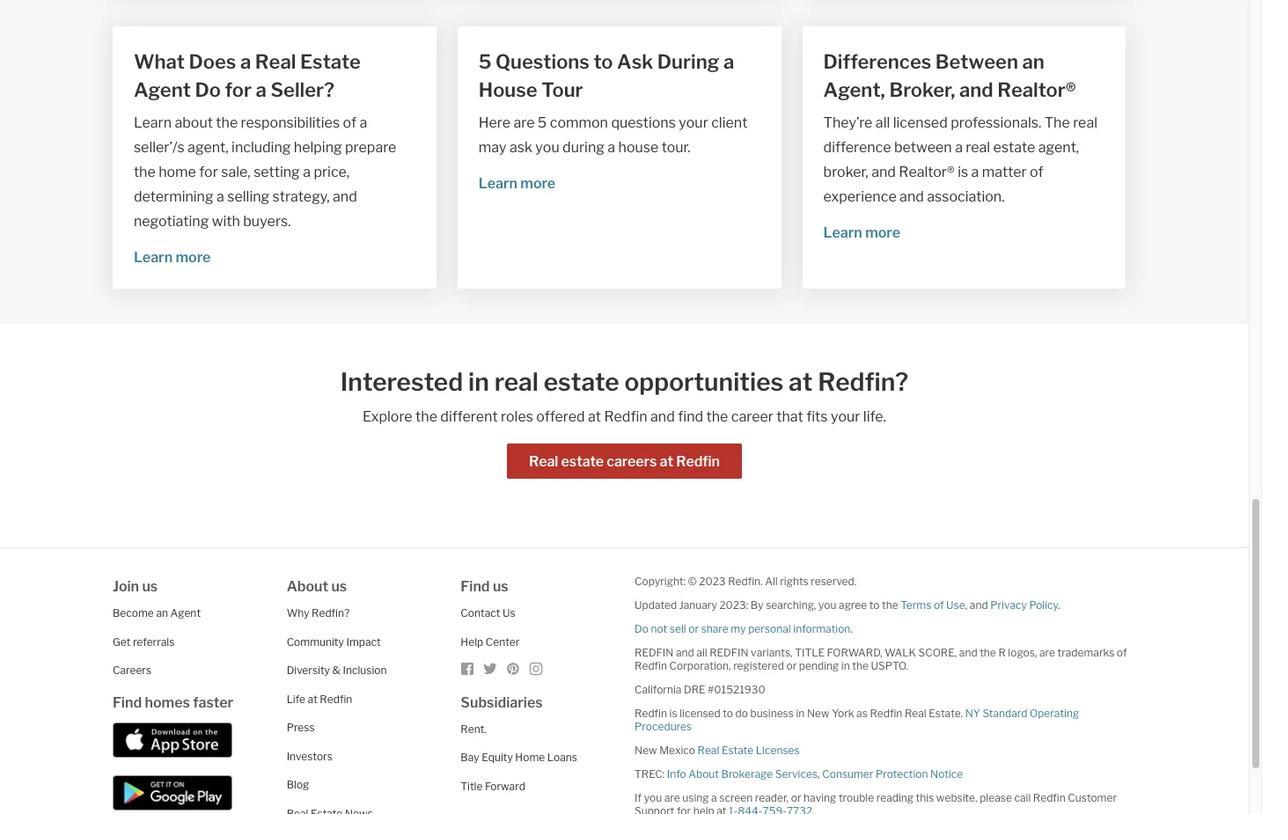 Task type: locate. For each thing, give the bounding box(es) containing it.
what does a real estate agent do for a seller? link
[[134, 48, 415, 104]]

pending
[[799, 660, 839, 673]]

trec: info about brokerage services , consumer protection notice
[[635, 768, 963, 781]]

estate inside button
[[561, 454, 604, 470]]

1 horizontal spatial us
[[331, 579, 347, 595]]

0 horizontal spatial estate
[[300, 50, 361, 73]]

learn more for differences between an agent, broker, and realtor®
[[824, 225, 901, 242]]

of right matter
[[1030, 164, 1044, 181]]

2 vertical spatial more
[[176, 249, 211, 266]]

learn down the negotiating
[[134, 249, 173, 266]]

2 vertical spatial real
[[494, 367, 539, 397]]

2 horizontal spatial us
[[493, 579, 509, 595]]

and right use
[[970, 599, 988, 612]]

0 vertical spatial about
[[287, 579, 328, 595]]

1 us from the left
[[142, 579, 158, 595]]

agent inside the what does a real estate agent do for a seller?
[[134, 79, 191, 102]]

of right trademarks on the bottom of the page
[[1117, 646, 1127, 660]]

as
[[857, 707, 868, 720]]

1 horizontal spatial licensed
[[893, 115, 948, 131]]

1 vertical spatial are
[[1040, 646, 1055, 660]]

learn down experience
[[824, 225, 863, 242]]

1 vertical spatial estate
[[722, 744, 754, 757]]

dre
[[684, 683, 706, 697]]

2 horizontal spatial for
[[677, 805, 691, 814]]

1 vertical spatial or
[[787, 660, 797, 673]]

1 horizontal spatial find
[[461, 579, 490, 595]]

0 horizontal spatial you
[[536, 139, 560, 156]]

of up prepare
[[343, 115, 356, 131]]

is inside they're all licensed professionals. the real difference between a real estate agent, broker, and realtor® is a matter of experience and association.
[[958, 164, 968, 181]]

1 horizontal spatial real
[[966, 139, 990, 156]]

are
[[514, 115, 535, 131], [1040, 646, 1055, 660], [664, 792, 680, 805]]

5 left common
[[538, 115, 547, 131]]

is down california
[[670, 707, 677, 720]]

are right logos,
[[1040, 646, 1055, 660]]

or down services
[[791, 792, 802, 805]]

2 horizontal spatial in
[[841, 660, 850, 673]]

to left do
[[723, 707, 733, 720]]

find homes faster
[[113, 694, 233, 711]]

setting
[[254, 164, 300, 181]]

are left using at the bottom of page
[[664, 792, 680, 805]]

is up association.
[[958, 164, 968, 181]]

0 horizontal spatial redfin?
[[312, 607, 350, 620]]

variants,
[[751, 646, 793, 660]]

1 horizontal spatial your
[[831, 409, 860, 425]]

0 horizontal spatial for
[[199, 164, 218, 181]]

5 up house
[[479, 50, 492, 73]]

download the redfin app on the apple app store image
[[113, 723, 232, 758]]

an right between on the right
[[1023, 50, 1045, 73]]

agent,
[[824, 79, 885, 102]]

is
[[958, 164, 968, 181], [670, 707, 677, 720]]

. down the agree
[[851, 623, 853, 636]]

redfin up california
[[635, 660, 667, 673]]

life
[[287, 693, 305, 706]]

0 vertical spatial do
[[195, 79, 221, 102]]

new left york at the bottom of page
[[807, 707, 830, 720]]

1 horizontal spatial 5
[[538, 115, 547, 131]]

redfin down interested in real estate opportunities at redfin?
[[604, 409, 648, 425]]

to right the agree
[[870, 599, 880, 612]]

tour.
[[662, 139, 691, 156]]

0 vertical spatial agent
[[134, 79, 191, 102]]

more for differences between an agent, broker, and realtor®
[[865, 225, 901, 242]]

redfin instagram image
[[529, 662, 543, 676]]

privacy policy link
[[990, 599, 1058, 612]]

negotiating
[[134, 213, 209, 230]]

5 inside here are 5 common questions your client may ask you during a house tour.
[[538, 115, 547, 131]]

0 horizontal spatial us
[[142, 579, 158, 595]]

learn up seller'/s
[[134, 115, 172, 131]]

1 vertical spatial realtor®
[[899, 164, 955, 181]]

between
[[894, 139, 952, 156]]

a right 'during'
[[724, 50, 734, 73]]

us for about us
[[331, 579, 347, 595]]

do down does
[[195, 79, 221, 102]]

operating
[[1030, 707, 1079, 720]]

1 horizontal spatial all
[[876, 115, 890, 131]]

real right the on the top of the page
[[1073, 115, 1098, 131]]

1 vertical spatial in
[[841, 660, 850, 673]]

what does a real estate agent do for a seller?
[[134, 50, 361, 102]]

are inside if you are using a screen reader, or having trouble reading this website, please call redfin customer support for help at
[[664, 792, 680, 805]]

1 vertical spatial all
[[697, 646, 707, 660]]

0 vertical spatial in
[[468, 367, 489, 397]]

find down the careers in the left bottom of the page
[[113, 694, 142, 711]]

professionals.
[[951, 115, 1042, 131]]

january
[[679, 599, 717, 612]]

2 us from the left
[[331, 579, 347, 595]]

new mexico real estate licenses
[[635, 744, 800, 757]]

1 vertical spatial you
[[819, 599, 837, 612]]

all inside the redfin and all redfin variants, title forward, walk score, and the r logos, are trademarks of redfin corporation, registered or pending in the uspto.
[[697, 646, 707, 660]]

,
[[965, 599, 968, 612], [818, 768, 820, 781]]

your right fits
[[831, 409, 860, 425]]

the left r
[[980, 646, 996, 660]]

differences
[[824, 50, 932, 73]]

offered
[[536, 409, 585, 425]]

0 horizontal spatial to
[[594, 50, 613, 73]]

subsidiaries
[[461, 694, 543, 711]]

and down sell
[[676, 646, 694, 660]]

what
[[134, 50, 185, 73]]

0 vertical spatial more
[[521, 175, 556, 192]]

us up "why redfin?" in the left of the page
[[331, 579, 347, 595]]

community
[[287, 635, 344, 649]]

0 horizontal spatial more
[[176, 249, 211, 266]]

1 vertical spatial for
[[199, 164, 218, 181]]

1 horizontal spatial ,
[[965, 599, 968, 612]]

find for find us
[[461, 579, 490, 595]]

licensed down california dre #01521930
[[680, 707, 721, 720]]

reserved.
[[811, 575, 857, 588]]

redfin.
[[728, 575, 763, 588]]

redfin twitter image
[[484, 662, 498, 676]]

california dre #01521930
[[635, 683, 766, 697]]

real inside the what does a real estate agent do for a seller?
[[255, 50, 296, 73]]

1 horizontal spatial for
[[225, 79, 252, 102]]

realtor® inside they're all licensed professionals. the real difference between a real estate agent, broker, and realtor® is a matter of experience and association.
[[899, 164, 955, 181]]

1 vertical spatial more
[[865, 225, 901, 242]]

life.
[[863, 409, 886, 425]]

licensed inside they're all licensed professionals. the real difference between a real estate agent, broker, and realtor® is a matter of experience and association.
[[893, 115, 948, 131]]

title
[[795, 646, 825, 660]]

0 vertical spatial estate
[[993, 139, 1036, 156]]

agent up referrals
[[170, 607, 201, 620]]

2023:
[[720, 599, 748, 612]]

estate up the seller?
[[300, 50, 361, 73]]

life at redfin button
[[287, 693, 352, 706]]

not
[[651, 623, 667, 636]]

1 horizontal spatial you
[[644, 792, 662, 805]]

broker,
[[889, 79, 956, 102]]

an right become
[[156, 607, 168, 620]]

learn more down experience
[[824, 225, 901, 242]]

or right sell
[[689, 623, 699, 636]]

matter
[[982, 164, 1027, 181]]

0 vertical spatial find
[[461, 579, 490, 595]]

find for find homes faster
[[113, 694, 142, 711]]

at up the that
[[789, 367, 813, 397]]

redfin down the find
[[676, 454, 720, 470]]

more down the ask
[[521, 175, 556, 192]]

1 horizontal spatial an
[[1023, 50, 1045, 73]]

for left help
[[677, 805, 691, 814]]

0 horizontal spatial find
[[113, 694, 142, 711]]

the left terms
[[882, 599, 899, 612]]

at inside real estate careers at redfin button
[[660, 454, 673, 470]]

ny standard operating procedures link
[[635, 707, 1079, 734]]

share
[[701, 623, 729, 636]]

real left estate.
[[905, 707, 927, 720]]

0 vertical spatial learn more
[[479, 175, 556, 192]]

0 horizontal spatial agent,
[[188, 139, 229, 156]]

referrals
[[133, 635, 175, 649]]

learn
[[134, 115, 172, 131], [479, 175, 518, 192], [824, 225, 863, 242], [134, 249, 173, 266]]

2 horizontal spatial more
[[865, 225, 901, 242]]

1 horizontal spatial do
[[635, 623, 649, 636]]

real down professionals.
[[966, 139, 990, 156]]

does
[[189, 50, 236, 73]]

your
[[679, 115, 708, 131], [831, 409, 860, 425]]

new up trec:
[[635, 744, 657, 757]]

1 vertical spatial estate
[[544, 367, 619, 397]]

a left house
[[608, 139, 615, 156]]

a up prepare
[[360, 115, 367, 131]]

1 vertical spatial your
[[831, 409, 860, 425]]

0 vertical spatial are
[[514, 115, 535, 131]]

real inside button
[[529, 454, 558, 470]]

help
[[693, 805, 715, 814]]

agent, down the on the top of the page
[[1039, 139, 1079, 156]]

2 horizontal spatial you
[[819, 599, 837, 612]]

us for find us
[[493, 579, 509, 595]]

your inside here are 5 common questions your client may ask you during a house tour.
[[679, 115, 708, 131]]

do left not
[[635, 623, 649, 636]]

, up having
[[818, 768, 820, 781]]

in up different
[[468, 367, 489, 397]]

contact us
[[461, 607, 516, 620]]

more for what does a real estate agent do for a seller?
[[176, 249, 211, 266]]

0 vertical spatial you
[[536, 139, 560, 156]]

of left use
[[934, 599, 944, 612]]

careers
[[607, 454, 657, 470]]

1 agent, from the left
[[188, 139, 229, 156]]

us up us
[[493, 579, 509, 595]]

call
[[1014, 792, 1031, 805]]

and down between on the right
[[960, 79, 994, 102]]

realtor® up the on the top of the page
[[998, 79, 1076, 102]]

redfin right call
[[1033, 792, 1066, 805]]

estate inside the what does a real estate agent do for a seller?
[[300, 50, 361, 73]]

real up the seller?
[[255, 50, 296, 73]]

2 vertical spatial are
[[664, 792, 680, 805]]

learn for differences between an agent, broker, and realtor®
[[824, 225, 863, 242]]

about up using at the bottom of page
[[689, 768, 719, 781]]

1 horizontal spatial learn more
[[479, 175, 556, 192]]

are inside the redfin and all redfin variants, title forward, walk score, and the r logos, are trademarks of redfin corporation, registered or pending in the uspto.
[[1040, 646, 1055, 660]]

agent, inside learn about the responsibilities of a seller'/s agent, including helping prepare the home for sale, setting a price, determining a selling strategy, and negotiating with buyers.
[[188, 139, 229, 156]]

at inside if you are using a screen reader, or having trouble reading this website, please call redfin customer support for help at
[[717, 805, 727, 814]]

reader,
[[755, 792, 789, 805]]

a up association.
[[972, 164, 979, 181]]

bay equity home loans
[[461, 751, 577, 764]]

estate left careers
[[561, 454, 604, 470]]

0 horizontal spatial ,
[[818, 768, 820, 781]]

privacy
[[990, 599, 1027, 612]]

you right the ask
[[536, 139, 560, 156]]

us right join
[[142, 579, 158, 595]]

corporation,
[[670, 660, 731, 673]]

learn down may at the top of page
[[479, 175, 518, 192]]

title forward button
[[461, 780, 525, 793]]

0 horizontal spatial is
[[670, 707, 677, 720]]

center
[[486, 635, 520, 649]]

0 vertical spatial realtor®
[[998, 79, 1076, 102]]

real down offered
[[529, 454, 558, 470]]

0 horizontal spatial all
[[697, 646, 707, 660]]

find up contact
[[461, 579, 490, 595]]

2 vertical spatial learn more
[[134, 249, 211, 266]]

redfin down my at the bottom right of page
[[710, 646, 749, 660]]

redfin pinterest image
[[506, 662, 521, 676]]

or inside if you are using a screen reader, or having trouble reading this website, please call redfin customer support for help at
[[791, 792, 802, 805]]

of inside the redfin and all redfin variants, title forward, walk score, and the r logos, are trademarks of redfin corporation, registered or pending in the uspto.
[[1117, 646, 1127, 660]]

the right the find
[[706, 409, 728, 425]]

0 horizontal spatial an
[[156, 607, 168, 620]]

1 vertical spatial to
[[870, 599, 880, 612]]

5 questions to ask during a house tour
[[479, 50, 734, 102]]

in right pending
[[841, 660, 850, 673]]

redfin? up community impact on the bottom left of page
[[312, 607, 350, 620]]

0 vertical spatial new
[[807, 707, 830, 720]]

sale,
[[221, 164, 251, 181]]

0 horizontal spatial 5
[[479, 50, 492, 73]]

1 vertical spatial find
[[113, 694, 142, 711]]

agent, down about
[[188, 139, 229, 156]]

realtor® down 'between'
[[899, 164, 955, 181]]

a left price, in the top left of the page
[[303, 164, 311, 181]]

tour
[[542, 79, 583, 102]]

updated
[[635, 599, 677, 612]]

2 agent, from the left
[[1039, 139, 1079, 156]]

you up information
[[819, 599, 837, 612]]

estate up info about brokerage services link
[[722, 744, 754, 757]]

1 redfin from the left
[[635, 646, 674, 660]]

faster
[[193, 694, 233, 711]]

2023
[[699, 575, 726, 588]]

0 horizontal spatial real
[[494, 367, 539, 397]]

press button
[[287, 721, 315, 734]]

0 horizontal spatial licensed
[[680, 707, 721, 720]]

real estate careers at redfin
[[529, 454, 720, 470]]

3 us from the left
[[493, 579, 509, 595]]

of inside learn about the responsibilities of a seller'/s agent, including helping prepare the home for sale, setting a price, determining a selling strategy, and negotiating with buyers.
[[343, 115, 356, 131]]

2 vertical spatial in
[[796, 707, 805, 720]]

become an agent
[[113, 607, 201, 620]]

. right the privacy on the bottom right
[[1058, 599, 1060, 612]]

your up "tour."
[[679, 115, 708, 131]]

you inside here are 5 common questions your client may ask you during a house tour.
[[536, 139, 560, 156]]

you right if
[[644, 792, 662, 805]]

0 vertical spatial your
[[679, 115, 708, 131]]

real
[[1073, 115, 1098, 131], [966, 139, 990, 156], [494, 367, 539, 397]]

determining
[[134, 189, 214, 205]]

, left the privacy on the bottom right
[[965, 599, 968, 612]]

agent down 'what'
[[134, 79, 191, 102]]

forward
[[485, 780, 525, 793]]

interested in real estate opportunities at redfin?
[[340, 367, 909, 397]]

to left the ask
[[594, 50, 613, 73]]

1 horizontal spatial are
[[664, 792, 680, 805]]

1 horizontal spatial redfin
[[710, 646, 749, 660]]

1 horizontal spatial is
[[958, 164, 968, 181]]

learn more down the negotiating
[[134, 249, 211, 266]]

redfin down not
[[635, 646, 674, 660]]

more for 5 questions to ask during a house tour
[[521, 175, 556, 192]]

learn about the responsibilities of a seller'/s agent, including helping prepare the home for sale, setting a price, determining a selling strategy, and negotiating with buyers.
[[134, 115, 396, 230]]

0 vertical spatial all
[[876, 115, 890, 131]]

2 vertical spatial estate
[[561, 454, 604, 470]]

are up the ask
[[514, 115, 535, 131]]

protection
[[876, 768, 928, 781]]

1 vertical spatial agent
[[170, 607, 201, 620]]

for inside the what does a real estate agent do for a seller?
[[225, 79, 252, 102]]

real up roles on the bottom left
[[494, 367, 539, 397]]

2 vertical spatial you
[[644, 792, 662, 805]]

questions
[[611, 115, 676, 131]]

5
[[479, 50, 492, 73], [538, 115, 547, 131]]

do
[[735, 707, 748, 720]]

0 vertical spatial an
[[1023, 50, 1045, 73]]

redfin right as
[[870, 707, 903, 720]]

1 vertical spatial about
[[689, 768, 719, 781]]

1 vertical spatial redfin?
[[312, 607, 350, 620]]

customer
[[1068, 792, 1117, 805]]

1 horizontal spatial more
[[521, 175, 556, 192]]

contact
[[461, 607, 500, 620]]

if
[[635, 792, 642, 805]]

sell
[[670, 623, 686, 636]]

1 horizontal spatial to
[[723, 707, 733, 720]]

1 horizontal spatial realtor®
[[998, 79, 1076, 102]]

1 horizontal spatial in
[[796, 707, 805, 720]]

0 vertical spatial real
[[1073, 115, 1098, 131]]

blog button
[[287, 778, 309, 792]]

redfin? up 'life.'
[[818, 367, 909, 397]]

redfin facebook image
[[461, 662, 475, 676]]

0 vertical spatial to
[[594, 50, 613, 73]]

more down the negotiating
[[176, 249, 211, 266]]

at right careers
[[660, 454, 673, 470]]

a right using at the bottom of page
[[711, 792, 717, 805]]

for inside if you are using a screen reader, or having trouble reading this website, please call redfin customer support for help at
[[677, 805, 691, 814]]

with
[[212, 213, 240, 230]]

1 vertical spatial real
[[966, 139, 990, 156]]

0 vertical spatial .
[[1058, 599, 1060, 612]]

and down price, in the top left of the page
[[333, 189, 357, 205]]

0 horizontal spatial realtor®
[[899, 164, 955, 181]]

redfin inside button
[[676, 454, 720, 470]]

#01521930
[[708, 683, 766, 697]]

at right help
[[717, 805, 727, 814]]

rent. button
[[461, 723, 487, 736]]

2 vertical spatial or
[[791, 792, 802, 805]]

seller?
[[271, 79, 334, 102]]

fits
[[807, 409, 828, 425]]

find
[[461, 579, 490, 595], [113, 694, 142, 711]]

0 horizontal spatial learn more
[[134, 249, 211, 266]]



Task type: vqa. For each thing, say whether or not it's contained in the screenshot.
MARKET within dropdown button
no



Task type: describe. For each thing, give the bounding box(es) containing it.
explore
[[363, 409, 413, 425]]

diversity
[[287, 664, 330, 677]]

redfin inside the redfin and all redfin variants, title forward, walk score, and the r logos, are trademarks of redfin corporation, registered or pending in the uspto.
[[635, 660, 667, 673]]

5 inside 5 questions to ask during a house tour
[[479, 50, 492, 73]]

and inside learn about the responsibilities of a seller'/s agent, including helping prepare the home for sale, setting a price, determining a selling strategy, and negotiating with buyers.
[[333, 189, 357, 205]]

0 horizontal spatial new
[[635, 744, 657, 757]]

join
[[113, 579, 139, 595]]

learn for 5 questions to ask during a house tour
[[479, 175, 518, 192]]

home
[[159, 164, 196, 181]]

1 vertical spatial is
[[670, 707, 677, 720]]

0 vertical spatial ,
[[965, 599, 968, 612]]

1 vertical spatial do
[[635, 623, 649, 636]]

registered
[[733, 660, 784, 673]]

why redfin?
[[287, 607, 350, 620]]

the down seller'/s
[[134, 164, 156, 181]]

the left uspto.
[[852, 660, 869, 673]]

get
[[113, 635, 131, 649]]

broker,
[[824, 164, 869, 181]]

redfin and all redfin variants, title forward, walk score, and the r logos, are trademarks of redfin corporation, registered or pending in the uspto.
[[635, 646, 1127, 673]]

terms of use link
[[901, 599, 965, 612]]

life at redfin
[[287, 693, 352, 706]]

0 horizontal spatial about
[[287, 579, 328, 595]]

seller'/s
[[134, 139, 185, 156]]

join us
[[113, 579, 158, 595]]

in inside the redfin and all redfin variants, title forward, walk score, and the r logos, are trademarks of redfin corporation, registered or pending in the uspto.
[[841, 660, 850, 673]]

1 vertical spatial an
[[156, 607, 168, 620]]

notice
[[931, 768, 963, 781]]

and left the find
[[651, 409, 675, 425]]

estate inside they're all licensed professionals. the real difference between a real estate agent, broker, and realtor® is a matter of experience and association.
[[993, 139, 1036, 156]]

2 horizontal spatial to
[[870, 599, 880, 612]]

my
[[731, 623, 746, 636]]

help
[[461, 635, 483, 649]]

a inside if you are using a screen reader, or having trouble reading this website, please call redfin customer support for help at
[[711, 792, 717, 805]]

or inside the redfin and all redfin variants, title forward, walk score, and the r logos, are trademarks of redfin corporation, registered or pending in the uspto.
[[787, 660, 797, 673]]

redfin down california
[[635, 707, 667, 720]]

redfin inside if you are using a screen reader, or having trouble reading this website, please call redfin customer support for help at
[[1033, 792, 1066, 805]]

trademarks
[[1058, 646, 1115, 660]]

procedures
[[635, 720, 692, 734]]

learn inside learn about the responsibilities of a seller'/s agent, including helping prepare the home for sale, setting a price, determining a selling strategy, and negotiating with buyers.
[[134, 115, 172, 131]]

about
[[175, 115, 213, 131]]

for inside learn about the responsibilities of a seller'/s agent, including helping prepare the home for sale, setting a price, determining a selling strategy, and negotiating with buyers.
[[199, 164, 218, 181]]

©
[[688, 575, 697, 588]]

a left the seller?
[[256, 79, 267, 102]]

diversity & inclusion button
[[287, 664, 387, 677]]

about us
[[287, 579, 347, 595]]

real estate careers at redfin button
[[507, 444, 742, 479]]

learn more for 5 questions to ask during a house tour
[[479, 175, 556, 192]]

you inside if you are using a screen reader, or having trouble reading this website, please call redfin customer support for help at
[[644, 792, 662, 805]]

uspto.
[[871, 660, 908, 673]]

house
[[618, 139, 659, 156]]

buyers.
[[243, 213, 291, 230]]

0 horizontal spatial in
[[468, 367, 489, 397]]

at right the life at left
[[308, 693, 318, 706]]

please
[[980, 792, 1012, 805]]

all inside they're all licensed professionals. the real difference between a real estate agent, broker, and realtor® is a matter of experience and association.
[[876, 115, 890, 131]]

1 horizontal spatial estate
[[722, 744, 754, 757]]

become an agent button
[[113, 607, 201, 620]]

screen
[[719, 792, 753, 805]]

title
[[461, 780, 483, 793]]

get referrals button
[[113, 635, 175, 649]]

at right offered
[[588, 409, 601, 425]]

info
[[667, 768, 686, 781]]

2 vertical spatial to
[[723, 707, 733, 720]]

business
[[750, 707, 794, 720]]

community impact button
[[287, 635, 381, 649]]

the
[[1045, 115, 1070, 131]]

bay
[[461, 751, 479, 764]]

ny
[[965, 707, 981, 720]]

download the redfin app from the google play store image
[[113, 776, 232, 811]]

different
[[440, 409, 498, 425]]

0 vertical spatial or
[[689, 623, 699, 636]]

and right the score,
[[959, 646, 978, 660]]

differences between an agent, broker, and realtor®
[[824, 50, 1076, 102]]

diversity & inclusion
[[287, 664, 387, 677]]

&
[[332, 664, 341, 677]]

are inside here are 5 common questions your client may ask you during a house tour.
[[514, 115, 535, 131]]

the right about
[[216, 115, 238, 131]]

rights
[[780, 575, 809, 588]]

a up with
[[217, 189, 224, 205]]

they're all licensed professionals. the real difference between a real estate agent, broker, and realtor® is a matter of experience and association.
[[824, 115, 1098, 205]]

1 horizontal spatial new
[[807, 707, 830, 720]]

realtor® inside the differences between an agent, broker, and realtor®
[[998, 79, 1076, 102]]

rent.
[[461, 723, 487, 736]]

information
[[793, 623, 851, 636]]

responsibilities
[[241, 115, 340, 131]]

learn for what does a real estate agent do for a seller?
[[134, 249, 173, 266]]

that
[[777, 409, 804, 425]]

and down 'between'
[[900, 189, 924, 205]]

equity
[[482, 751, 513, 764]]

1 vertical spatial .
[[851, 623, 853, 636]]

interested
[[340, 367, 463, 397]]

careers
[[113, 664, 151, 677]]

to inside 5 questions to ask during a house tour
[[594, 50, 613, 73]]

1 horizontal spatial redfin?
[[818, 367, 909, 397]]

2 horizontal spatial real
[[1073, 115, 1098, 131]]

us
[[503, 607, 516, 620]]

a right 'between'
[[955, 139, 963, 156]]

and up experience
[[872, 164, 896, 181]]

bay equity home loans button
[[461, 751, 577, 764]]

learn more for what does a real estate agent do for a seller?
[[134, 249, 211, 266]]

do not sell or share my personal information link
[[635, 623, 851, 636]]

licensed for is
[[680, 707, 721, 720]]

real right mexico
[[698, 744, 719, 757]]

here
[[479, 115, 511, 131]]

press
[[287, 721, 315, 734]]

association.
[[927, 189, 1005, 205]]

strategy,
[[273, 189, 330, 205]]

prepare
[[345, 139, 396, 156]]

policy
[[1030, 599, 1058, 612]]

brokerage
[[721, 768, 773, 781]]

updated january 2023: by searching, you agree to the terms of use , and privacy policy .
[[635, 599, 1060, 612]]

community impact
[[287, 635, 381, 649]]

licensed for all
[[893, 115, 948, 131]]

by
[[751, 599, 764, 612]]

get referrals
[[113, 635, 175, 649]]

during
[[563, 139, 605, 156]]

redfin down &
[[320, 693, 352, 706]]

agree
[[839, 599, 867, 612]]

the right explore
[[416, 409, 437, 425]]

client
[[711, 115, 748, 131]]

of inside they're all licensed professionals. the real difference between a real estate agent, broker, and realtor® is a matter of experience and association.
[[1030, 164, 1044, 181]]

loans
[[547, 751, 577, 764]]

all
[[765, 575, 778, 588]]

a inside 5 questions to ask during a house tour
[[724, 50, 734, 73]]

5 questions to ask during a house tour link
[[479, 48, 760, 104]]

trouble
[[839, 792, 874, 805]]

agent, inside they're all licensed professionals. the real difference between a real estate agent, broker, and realtor® is a matter of experience and association.
[[1039, 139, 1079, 156]]

2 redfin from the left
[[710, 646, 749, 660]]

house
[[479, 79, 538, 102]]

roles
[[501, 409, 533, 425]]

do not sell or share my personal information .
[[635, 623, 853, 636]]

1 horizontal spatial .
[[1058, 599, 1060, 612]]

ask
[[617, 50, 653, 73]]

us for join us
[[142, 579, 158, 595]]

become
[[113, 607, 154, 620]]

an inside the differences between an agent, broker, and realtor®
[[1023, 50, 1045, 73]]

a right does
[[240, 50, 251, 73]]

1 horizontal spatial about
[[689, 768, 719, 781]]

do inside the what does a real estate agent do for a seller?
[[195, 79, 221, 102]]

ask
[[510, 139, 532, 156]]

and inside the differences between an agent, broker, and realtor®
[[960, 79, 994, 102]]

a inside here are 5 common questions your client may ask you during a house tour.
[[608, 139, 615, 156]]

using
[[683, 792, 709, 805]]

between
[[936, 50, 1018, 73]]

this
[[916, 792, 934, 805]]

searching,
[[766, 599, 816, 612]]



